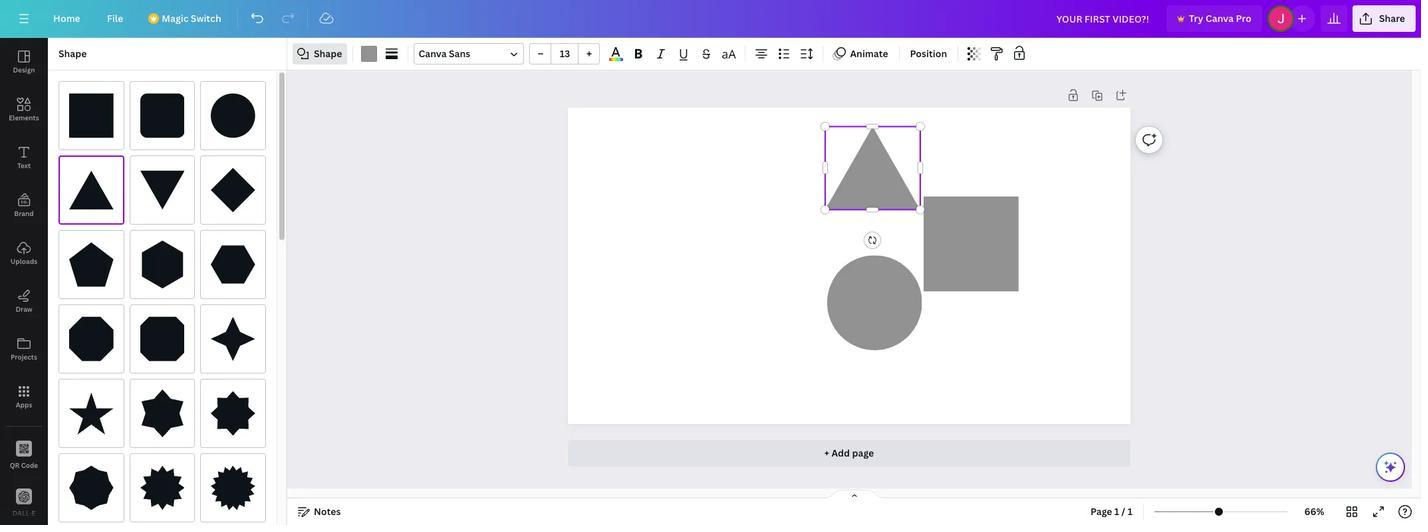 Task type: describe. For each thing, give the bounding box(es) containing it.
/
[[1122, 506, 1126, 518]]

pro
[[1236, 12, 1252, 25]]

draw button
[[0, 277, 48, 325]]

magic switch button
[[139, 5, 232, 32]]

canva inside button
[[1206, 12, 1234, 25]]

elements button
[[0, 86, 48, 134]]

inflated 8-pointed star image
[[69, 464, 114, 512]]

qr
[[10, 461, 19, 470]]

qr code
[[10, 461, 38, 470]]

5-pointed star image
[[69, 390, 114, 438]]

17-pointed star image
[[211, 464, 255, 512]]

file
[[107, 12, 123, 25]]

8-pointed star image
[[211, 390, 255, 438]]

text
[[17, 161, 31, 170]]

triangle down image
[[140, 166, 184, 214]]

17-pointed star button
[[200, 454, 266, 523]]

elements
[[9, 113, 39, 122]]

rectangle image
[[69, 92, 114, 140]]

apps button
[[0, 373, 48, 421]]

switch
[[191, 12, 221, 25]]

Inflated 8-pointed star button
[[59, 454, 124, 523]]

design button
[[0, 38, 48, 86]]

brand button
[[0, 182, 48, 229]]

shape inside popup button
[[314, 47, 342, 60]]

magic switch
[[162, 12, 221, 25]]

notes button
[[293, 502, 346, 523]]

canva inside popup button
[[419, 47, 447, 60]]

Design title text field
[[1046, 5, 1161, 32]]

code
[[21, 461, 38, 470]]

side panel tab list
[[0, 38, 48, 526]]

position button
[[905, 43, 953, 65]]

draw
[[16, 305, 32, 314]]

projects button
[[0, 325, 48, 373]]

magic
[[162, 12, 189, 25]]

dall·e button
[[0, 480, 48, 526]]

text button
[[0, 134, 48, 182]]

page
[[1091, 506, 1113, 518]]

animate button
[[829, 43, 894, 65]]

uploads button
[[0, 229, 48, 277]]

– – number field
[[556, 47, 574, 60]]

qr code button
[[0, 432, 48, 480]]

circle image
[[211, 92, 255, 140]]

animate
[[850, 47, 888, 60]]

octagon image
[[69, 315, 114, 363]]

try canva pro button
[[1167, 5, 1262, 32]]

Vertical hexagon button
[[129, 230, 195, 299]]

6-pointed star image
[[140, 390, 184, 438]]

66%
[[1305, 506, 1325, 518]]

Rounded Rectangle button
[[129, 81, 195, 150]]

position
[[910, 47, 947, 60]]

rounded rectangle image
[[140, 92, 184, 140]]

share
[[1380, 12, 1406, 25]]

4-pointed star button
[[200, 305, 266, 374]]



Task type: vqa. For each thing, say whether or not it's contained in the screenshot.
Triangle Up image
no



Task type: locate. For each thing, give the bounding box(es) containing it.
12-pointed star image
[[140, 464, 184, 512]]

show pages image
[[823, 490, 886, 500]]

banner 5 image
[[140, 315, 184, 363]]

canva
[[1206, 12, 1234, 25], [419, 47, 447, 60]]

#919191 image
[[362, 46, 377, 62]]

horizontal hexagon image
[[211, 241, 255, 289]]

0 horizontal spatial shape
[[59, 47, 87, 60]]

uploads
[[11, 257, 37, 266]]

pentagon image
[[69, 241, 114, 289]]

canva sans
[[419, 47, 470, 60]]

apps
[[16, 400, 32, 410]]

66% button
[[1293, 502, 1336, 523]]

+
[[825, 447, 830, 460]]

None text field
[[842, 179, 904, 190]]

6-pointed star button
[[129, 379, 195, 448]]

Octagon button
[[59, 305, 124, 374]]

Circle button
[[200, 81, 266, 150]]

shape
[[59, 47, 87, 60], [314, 47, 342, 60]]

canva right "try"
[[1206, 12, 1234, 25]]

file button
[[96, 5, 134, 32]]

Pentagon button
[[59, 230, 124, 299]]

canva sans button
[[414, 43, 524, 65]]

page
[[852, 447, 874, 460]]

1
[[1115, 506, 1120, 518], [1128, 506, 1133, 518]]

1 horizontal spatial 1
[[1128, 506, 1133, 518]]

8-pointed star button
[[200, 379, 266, 448]]

2 shape from the left
[[314, 47, 342, 60]]

1 vertical spatial canva
[[419, 47, 447, 60]]

dall·e
[[12, 509, 35, 518]]

4-pointed star image
[[211, 315, 255, 363]]

0 vertical spatial canva
[[1206, 12, 1234, 25]]

try
[[1189, 12, 1204, 25]]

color range image
[[609, 58, 623, 61]]

home link
[[43, 5, 91, 32]]

home
[[53, 12, 80, 25]]

2 1 from the left
[[1128, 506, 1133, 518]]

1 left /
[[1115, 506, 1120, 518]]

page 1 / 1
[[1091, 506, 1133, 518]]

1 shape from the left
[[59, 47, 87, 60]]

canva assistant image
[[1383, 460, 1399, 476]]

brand
[[14, 209, 34, 218]]

vertical hexagon image
[[140, 241, 184, 289]]

Diamond button
[[200, 156, 266, 225]]

Rectangle button
[[59, 81, 124, 150]]

sans
[[449, 47, 470, 60]]

shape left #919191 icon
[[314, 47, 342, 60]]

Triangle down button
[[129, 156, 195, 225]]

5-pointed star button
[[59, 379, 124, 448]]

Equilateral triangle button
[[59, 156, 124, 225]]

canva left 'sans'
[[419, 47, 447, 60]]

1 1 from the left
[[1115, 506, 1120, 518]]

notes
[[314, 506, 341, 518]]

projects
[[11, 353, 37, 362]]

design
[[13, 65, 35, 75]]

diamond image
[[211, 166, 255, 214]]

share button
[[1353, 5, 1416, 32]]

0 horizontal spatial 1
[[1115, 506, 1120, 518]]

shape down home link
[[59, 47, 87, 60]]

1 horizontal spatial canva
[[1206, 12, 1234, 25]]

1 horizontal spatial shape
[[314, 47, 342, 60]]

Horizontal hexagon button
[[200, 230, 266, 299]]

main menu bar
[[0, 0, 1422, 38]]

add
[[832, 447, 850, 460]]

0 horizontal spatial canva
[[419, 47, 447, 60]]

equilateral triangle image
[[69, 166, 114, 214]]

+ add page button
[[568, 440, 1131, 467]]

Banner 5 button
[[129, 305, 195, 374]]

shape button
[[293, 43, 348, 65]]

1 right /
[[1128, 506, 1133, 518]]

try canva pro
[[1189, 12, 1252, 25]]

12-pointed star button
[[129, 454, 195, 523]]

+ add page
[[825, 447, 874, 460]]

group
[[530, 43, 600, 65]]



